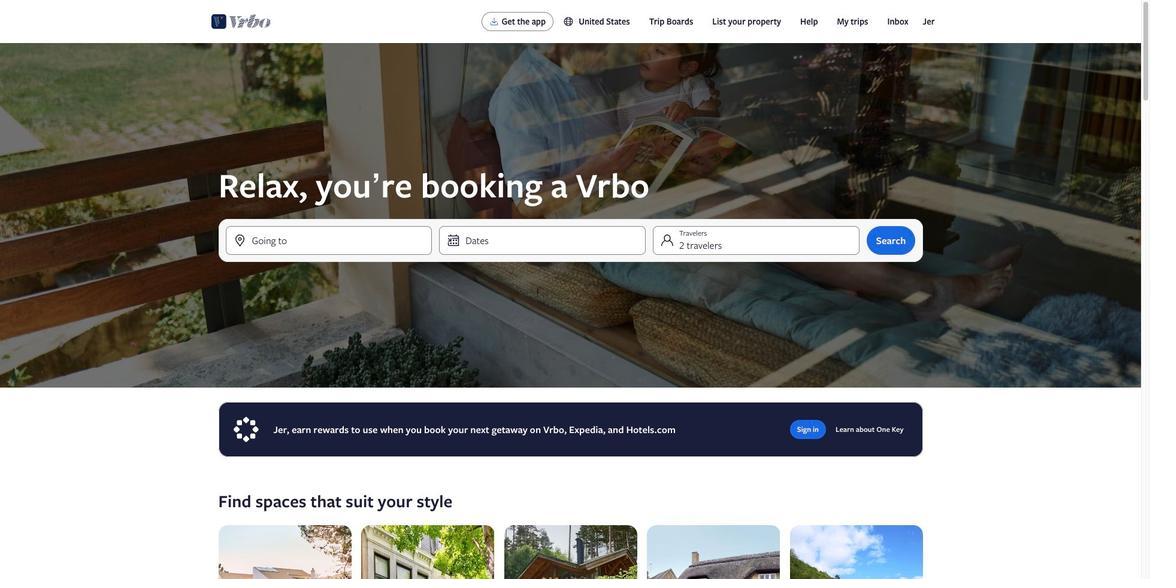Task type: vqa. For each thing, say whether or not it's contained in the screenshot.
Next Month IMAGE in the bottom right of the page
no



Task type: locate. For each thing, give the bounding box(es) containing it.
main content
[[0, 43, 1141, 580]]

small image
[[563, 16, 579, 27]]

vrbo logo image
[[211, 12, 271, 31]]



Task type: describe. For each thing, give the bounding box(es) containing it.
wizard region
[[0, 43, 1141, 388]]

download the app button image
[[490, 17, 499, 26]]



